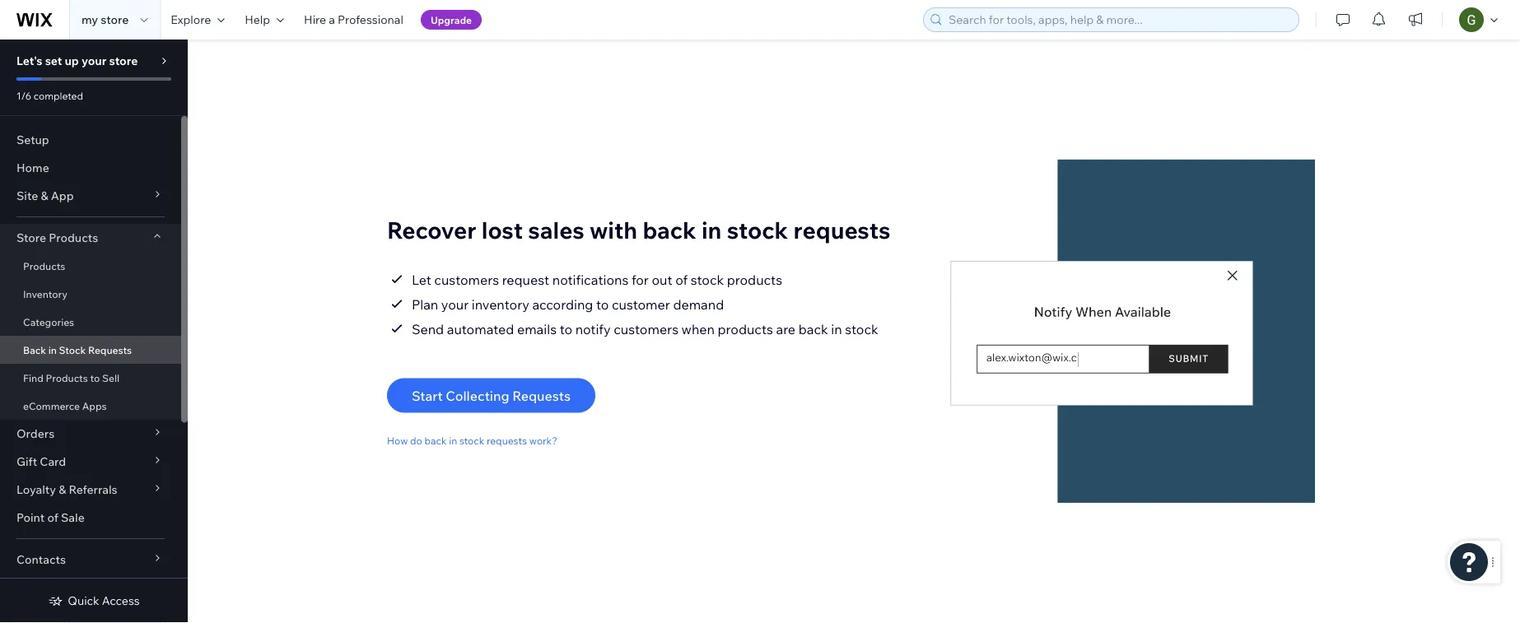 Task type: vqa. For each thing, say whether or not it's contained in the screenshot.
All Sites
no



Task type: describe. For each thing, give the bounding box(es) containing it.
stock
[[59, 344, 86, 356]]

0 horizontal spatial customers
[[434, 271, 499, 288]]

inventory
[[23, 288, 67, 300]]

completed
[[34, 89, 83, 102]]

quick
[[68, 594, 99, 608]]

contacts
[[16, 553, 66, 567]]

start collecting requests button
[[387, 378, 596, 413]]

store inside sidebar element
[[109, 54, 138, 68]]

loyalty
[[16, 483, 56, 497]]

to inside sidebar element
[[90, 372, 100, 384]]

plan
[[412, 296, 438, 312]]

1/6
[[16, 89, 31, 102]]

store
[[16, 231, 46, 245]]

my store
[[82, 12, 129, 27]]

help
[[245, 12, 270, 27]]

notify
[[575, 321, 611, 337]]

Search for tools, apps, help & more... field
[[944, 8, 1294, 31]]

point
[[16, 511, 45, 525]]

back in stock requests
[[23, 344, 132, 356]]

upgrade
[[431, 14, 472, 26]]

ecommerce apps link
[[0, 392, 181, 420]]

up
[[65, 54, 79, 68]]

sales
[[528, 216, 585, 244]]

inventory
[[472, 296, 529, 312]]

orders
[[16, 427, 55, 441]]

0 vertical spatial store
[[101, 12, 129, 27]]

site & app
[[16, 189, 74, 203]]

in up demand
[[702, 216, 722, 244]]

categories
[[23, 316, 74, 328]]

referrals
[[69, 483, 117, 497]]

your inside let customers request notifications for out of stock products plan your inventory according to customer demand send automated emails to notify customers when products are back in stock
[[441, 296, 469, 312]]

start collecting requests
[[412, 387, 571, 404]]

point of sale
[[16, 511, 85, 525]]

card
[[40, 455, 66, 469]]

1 vertical spatial products
[[718, 321, 773, 337]]

app
[[51, 189, 74, 203]]

let customers request notifications for out of stock products plan your inventory according to customer demand send automated emails to notify customers when products are back in stock
[[412, 271, 879, 337]]

1 vertical spatial customers
[[614, 321, 679, 337]]

products for store
[[49, 231, 98, 245]]

of inside "link"
[[47, 511, 58, 525]]

hire
[[304, 12, 326, 27]]

professional
[[338, 12, 404, 27]]

a
[[329, 12, 335, 27]]

back inside let customers request notifications for out of stock products plan your inventory according to customer demand send automated emails to notify customers when products are back in stock
[[799, 321, 828, 337]]

store products button
[[0, 224, 181, 252]]

gift card
[[16, 455, 66, 469]]

my
[[82, 12, 98, 27]]

point of sale link
[[0, 504, 181, 532]]

quick access button
[[48, 594, 140, 609]]

find products to sell
[[23, 372, 120, 384]]

of inside let customers request notifications for out of stock products plan your inventory according to customer demand send automated emails to notify customers when products are back in stock
[[676, 271, 688, 288]]

lost
[[482, 216, 523, 244]]

do
[[410, 435, 422, 447]]

0 vertical spatial to
[[596, 296, 609, 312]]

0 vertical spatial products
[[727, 271, 783, 288]]

emails
[[517, 321, 557, 337]]

in inside let customers request notifications for out of stock products plan your inventory according to customer demand send automated emails to notify customers when products are back in stock
[[831, 321, 842, 337]]

customer
[[612, 296, 670, 312]]

according
[[532, 296, 593, 312]]

hire a professional
[[304, 12, 404, 27]]

store products
[[16, 231, 98, 245]]

back
[[23, 344, 46, 356]]

how do back in stock requests work? link
[[387, 435, 558, 447]]

1 vertical spatial to
[[560, 321, 573, 337]]

gift
[[16, 455, 37, 469]]

with
[[590, 216, 638, 244]]

requests inside sidebar element
[[88, 344, 132, 356]]

apps
[[82, 400, 107, 412]]

in inside sidebar element
[[48, 344, 57, 356]]

access
[[102, 594, 140, 608]]

home link
[[0, 154, 181, 182]]

work?
[[529, 435, 558, 447]]

setup
[[16, 133, 49, 147]]



Task type: locate. For each thing, give the bounding box(es) containing it.
& right loyalty
[[59, 483, 66, 497]]

1 vertical spatial of
[[47, 511, 58, 525]]

are
[[776, 321, 796, 337]]

ecommerce apps
[[23, 400, 107, 412]]

back right do
[[425, 435, 447, 447]]

store right my
[[101, 12, 129, 27]]

products for find
[[46, 372, 88, 384]]

& for site
[[41, 189, 48, 203]]

find
[[23, 372, 43, 384]]

in right do
[[449, 435, 457, 447]]

& right site on the top left of page
[[41, 189, 48, 203]]

2 horizontal spatial back
[[799, 321, 828, 337]]

sidebar element
[[0, 40, 188, 624]]

request
[[502, 271, 550, 288]]

1 vertical spatial products
[[23, 260, 65, 272]]

0 vertical spatial back
[[643, 216, 697, 244]]

products inside the find products to sell link
[[46, 372, 88, 384]]

categories link
[[0, 308, 181, 336]]

1 horizontal spatial requests
[[794, 216, 891, 244]]

of left sale
[[47, 511, 58, 525]]

1 vertical spatial requests
[[487, 435, 527, 447]]

0 vertical spatial requests
[[794, 216, 891, 244]]

products up are
[[727, 271, 783, 288]]

how do back in stock requests work?
[[387, 435, 558, 447]]

0 horizontal spatial back
[[425, 435, 447, 447]]

0 vertical spatial products
[[49, 231, 98, 245]]

hire a professional link
[[294, 0, 413, 40]]

0 vertical spatial of
[[676, 271, 688, 288]]

0 horizontal spatial &
[[41, 189, 48, 203]]

your inside sidebar element
[[82, 54, 106, 68]]

requests up sell
[[88, 344, 132, 356]]

out
[[652, 271, 673, 288]]

your right plan
[[441, 296, 469, 312]]

1 horizontal spatial back
[[643, 216, 697, 244]]

to
[[596, 296, 609, 312], [560, 321, 573, 337], [90, 372, 100, 384]]

1 horizontal spatial customers
[[614, 321, 679, 337]]

0 vertical spatial your
[[82, 54, 106, 68]]

products inside store products popup button
[[49, 231, 98, 245]]

set
[[45, 54, 62, 68]]

2 vertical spatial back
[[425, 435, 447, 447]]

& inside popup button
[[59, 483, 66, 497]]

1 vertical spatial back
[[799, 321, 828, 337]]

back up the "out"
[[643, 216, 697, 244]]

& inside dropdown button
[[41, 189, 48, 203]]

recover
[[387, 216, 476, 244]]

to up notify
[[596, 296, 609, 312]]

back in stock requests link
[[0, 336, 181, 364]]

products left are
[[718, 321, 773, 337]]

in
[[702, 216, 722, 244], [831, 321, 842, 337], [48, 344, 57, 356], [449, 435, 457, 447]]

contacts button
[[0, 546, 181, 574]]

let's
[[16, 54, 42, 68]]

1 vertical spatial &
[[59, 483, 66, 497]]

2 vertical spatial products
[[46, 372, 88, 384]]

requests
[[794, 216, 891, 244], [487, 435, 527, 447]]

customers up inventory
[[434, 271, 499, 288]]

for
[[632, 271, 649, 288]]

products up inventory at the left of the page
[[23, 260, 65, 272]]

automated
[[447, 321, 514, 337]]

to left sell
[[90, 372, 100, 384]]

1 horizontal spatial requests
[[513, 387, 571, 404]]

0 horizontal spatial your
[[82, 54, 106, 68]]

help button
[[235, 0, 294, 40]]

start
[[412, 387, 443, 404]]

1 horizontal spatial &
[[59, 483, 66, 497]]

of
[[676, 271, 688, 288], [47, 511, 58, 525]]

1 horizontal spatial to
[[560, 321, 573, 337]]

requests inside button
[[513, 387, 571, 404]]

home
[[16, 161, 49, 175]]

your
[[82, 54, 106, 68], [441, 296, 469, 312]]

let's set up your store
[[16, 54, 138, 68]]

0 horizontal spatial to
[[90, 372, 100, 384]]

requests
[[88, 344, 132, 356], [513, 387, 571, 404]]

quick access
[[68, 594, 140, 608]]

store down my store
[[109, 54, 138, 68]]

0 vertical spatial requests
[[88, 344, 132, 356]]

products link
[[0, 252, 181, 280]]

inventory link
[[0, 280, 181, 308]]

let
[[412, 271, 431, 288]]

products
[[49, 231, 98, 245], [23, 260, 65, 272], [46, 372, 88, 384]]

1/6 completed
[[16, 89, 83, 102]]

0 horizontal spatial of
[[47, 511, 58, 525]]

0 horizontal spatial requests
[[487, 435, 527, 447]]

0 vertical spatial &
[[41, 189, 48, 203]]

find products to sell link
[[0, 364, 181, 392]]

in right are
[[831, 321, 842, 337]]

site
[[16, 189, 38, 203]]

ecommerce
[[23, 400, 80, 412]]

back
[[643, 216, 697, 244], [799, 321, 828, 337], [425, 435, 447, 447]]

send
[[412, 321, 444, 337]]

in right the back
[[48, 344, 57, 356]]

loyalty & referrals
[[16, 483, 117, 497]]

0 horizontal spatial requests
[[88, 344, 132, 356]]

2 horizontal spatial to
[[596, 296, 609, 312]]

your right "up"
[[82, 54, 106, 68]]

products up ecommerce apps
[[46, 372, 88, 384]]

customers
[[434, 271, 499, 288], [614, 321, 679, 337]]

products up 'products' link
[[49, 231, 98, 245]]

site & app button
[[0, 182, 181, 210]]

collecting
[[446, 387, 510, 404]]

setup link
[[0, 126, 181, 154]]

back right are
[[799, 321, 828, 337]]

1 vertical spatial requests
[[513, 387, 571, 404]]

upgrade button
[[421, 10, 482, 30]]

1 vertical spatial store
[[109, 54, 138, 68]]

demand
[[673, 296, 724, 312]]

gift card button
[[0, 448, 181, 476]]

sale
[[61, 511, 85, 525]]

when
[[682, 321, 715, 337]]

of right the "out"
[[676, 271, 688, 288]]

loyalty & referrals button
[[0, 476, 181, 504]]

store
[[101, 12, 129, 27], [109, 54, 138, 68]]

0 vertical spatial customers
[[434, 271, 499, 288]]

2 vertical spatial to
[[90, 372, 100, 384]]

sell
[[102, 372, 120, 384]]

1 vertical spatial your
[[441, 296, 469, 312]]

requests up work?
[[513, 387, 571, 404]]

stock
[[727, 216, 788, 244], [691, 271, 724, 288], [845, 321, 879, 337], [460, 435, 485, 447]]

explore
[[171, 12, 211, 27]]

& for loyalty
[[59, 483, 66, 497]]

orders button
[[0, 420, 181, 448]]

how
[[387, 435, 408, 447]]

recover lost sales with back in stock requests
[[387, 216, 891, 244]]

notifications
[[553, 271, 629, 288]]

1 horizontal spatial your
[[441, 296, 469, 312]]

to down according
[[560, 321, 573, 337]]

1 horizontal spatial of
[[676, 271, 688, 288]]

customers down customer
[[614, 321, 679, 337]]



